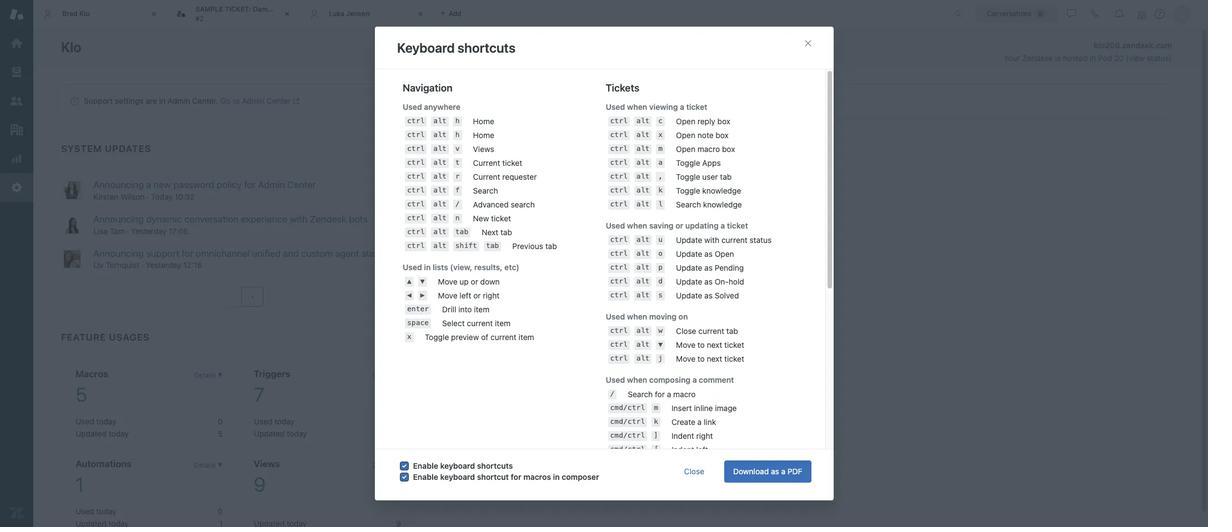 Task type: vqa. For each thing, say whether or not it's contained in the screenshot.


Task type: locate. For each thing, give the bounding box(es) containing it.
1 horizontal spatial x
[[658, 131, 663, 139]]

in left pod at the right top
[[1090, 53, 1096, 63]]

right down link
[[696, 432, 713, 441]]

search
[[473, 186, 498, 196], [676, 200, 701, 209], [628, 390, 653, 399]]

2 horizontal spatial search
[[676, 200, 701, 209]]

0 vertical spatial h
[[455, 117, 459, 125]]

toggle up toggle user tab
[[676, 158, 700, 168]]

in inside klo208 .zendesk.com your zendesk is hosted in pod 20 ( view status )
[[1090, 53, 1096, 63]]

4 update from the top
[[676, 277, 702, 287]]

zendesk left 'bots'
[[310, 214, 347, 225]]

1 vertical spatial macro
[[673, 390, 695, 399]]

0 horizontal spatial search
[[473, 186, 498, 196]]

move down "close current tab"
[[676, 341, 695, 350]]

reporting image
[[9, 152, 24, 166]]

2 vertical spatial search
[[628, 390, 653, 399]]

3 announcing from the top
[[93, 248, 144, 259]]

shortcut
[[477, 473, 509, 482]]

1 current from the top
[[473, 158, 500, 168]]

3 cmd/ctrl from the top
[[610, 432, 645, 440]]

updated up the automations
[[76, 430, 107, 439]]

0 vertical spatial item
[[474, 305, 489, 314]]

updates
[[105, 143, 151, 154]]

open macro box
[[676, 144, 735, 154]]

toggle for toggle apps
[[676, 158, 700, 168]]

0 horizontal spatial zendesk
[[310, 214, 347, 225]]

0 vertical spatial k
[[658, 186, 663, 194]]

▼ for 9
[[396, 462, 401, 470]]

status inside keyboard shortcuts dialog
[[749, 236, 772, 245]]

policy
[[217, 179, 242, 191]]

to for ▼
[[697, 341, 705, 350]]

as
[[704, 249, 712, 259], [704, 263, 712, 273], [704, 277, 712, 287], [704, 291, 712, 301], [771, 467, 779, 477]]

2 next from the top
[[707, 354, 722, 364]]

3 update from the top
[[676, 263, 702, 273]]

1 when from the top
[[627, 102, 647, 112]]

0 vertical spatial status
[[1147, 53, 1169, 63]]

product
[[286, 5, 311, 13]]

toggle for toggle knowledge
[[676, 186, 700, 196]]

announcing dynamic conversation experience with zendesk bots
[[93, 214, 368, 225]]

etc)
[[504, 263, 519, 272]]

indent
[[671, 432, 694, 441], [671, 446, 694, 455]]

status
[[61, 84, 1172, 118]]

updated
[[76, 430, 107, 439], [254, 430, 285, 439]]

customers image
[[9, 94, 24, 108]]

select current item
[[442, 319, 510, 328]]

zendesk left is
[[1022, 53, 1053, 63]]

views
[[473, 144, 494, 154], [254, 459, 280, 470]]

tab up shift on the top of page
[[455, 228, 468, 236]]

0 for 5
[[218, 417, 223, 427]]

1 vertical spatial shortcuts
[[477, 462, 513, 471]]

1 cmd/ctrl from the top
[[610, 404, 645, 412]]

1 vertical spatial yesterday
[[146, 261, 181, 270]]

current for current requester
[[473, 172, 500, 182]]

automations
[[76, 459, 132, 470]]

close image inside brad klo tab
[[148, 8, 159, 19]]

2 used today from the top
[[76, 507, 116, 517]]

updated down 7
[[254, 430, 285, 439]]

1 vertical spatial keyboard
[[440, 473, 475, 482]]

1 used today from the top
[[76, 417, 116, 427]]

or right up
[[471, 277, 478, 287]]

when left "saving"
[[627, 221, 647, 231]]

2 vertical spatial announcing
[[93, 248, 144, 259]]

update down used when saving or updating a ticket
[[676, 236, 702, 245]]

a right viewing
[[680, 102, 684, 112]]

to right go
[[233, 96, 240, 106]]

0 vertical spatial close
[[676, 327, 696, 336]]

ticket up requester
[[502, 158, 522, 168]]

2 indent from the top
[[671, 446, 694, 455]]

1 vertical spatial or
[[471, 277, 478, 287]]

1 horizontal spatial macro
[[697, 144, 720, 154]]

0 horizontal spatial /
[[455, 200, 459, 208]]

1 vertical spatial status
[[749, 236, 772, 245]]

1 horizontal spatial status
[[1147, 53, 1169, 63]]

knowledge down toggle knowledge
[[703, 200, 742, 209]]

keyboard
[[440, 462, 475, 471], [440, 473, 475, 482]]

box for open reply box
[[717, 117, 730, 126]]

move
[[438, 277, 457, 287], [438, 291, 457, 301], [676, 341, 695, 350], [676, 354, 695, 364]]

organizations image
[[9, 123, 24, 137]]

toggle knowledge
[[676, 186, 741, 196]]

1 vertical spatial knowledge
[[703, 200, 742, 209]]

space
[[407, 319, 429, 327]]

h
[[455, 117, 459, 125], [455, 131, 459, 139]]

macro up insert on the bottom right
[[673, 390, 695, 399]]

move up or down
[[438, 277, 500, 287]]

1 vertical spatial 0
[[218, 507, 223, 517]]

used for move left or right
[[402, 263, 422, 272]]

0 vertical spatial klo
[[79, 9, 90, 18]]

/ left search for a macro
[[610, 390, 614, 398]]

1 horizontal spatial with
[[704, 236, 719, 245]]

1 vertical spatial used today
[[76, 507, 116, 517]]

close image inside keyboard shortcuts dialog
[[804, 39, 812, 48]]

used down navigation
[[402, 102, 422, 112]]

1 horizontal spatial right
[[696, 432, 713, 441]]

macros
[[523, 473, 551, 482]]

item right of
[[518, 333, 534, 342]]

1 vertical spatial close
[[684, 467, 704, 477]]

update up the 'update as solved' at the bottom
[[676, 277, 702, 287]]

zendesk inside klo208 .zendesk.com your zendesk is hosted in pod 20 ( view status )
[[1022, 53, 1053, 63]]

next down "close current tab"
[[707, 341, 722, 350]]

0 vertical spatial macro
[[697, 144, 720, 154]]

2 h from the top
[[455, 131, 459, 139]]

1 move to next ticket from the top
[[676, 341, 744, 350]]

0 horizontal spatial close image
[[148, 8, 159, 19]]

1 horizontal spatial item
[[495, 319, 510, 328]]

update for update as open
[[676, 249, 702, 259]]

5 update from the top
[[676, 291, 702, 301]]

,
[[658, 172, 663, 181]]

admin left center.
[[168, 96, 190, 106]]

0 vertical spatial current
[[473, 158, 500, 168]]

keyboard shortcuts dialog
[[375, 27, 834, 528]]

tab right user
[[720, 172, 732, 182]]

as left pdf at bottom
[[771, 467, 779, 477]]

close image for luka jensen
[[415, 8, 426, 19]]

triggers
[[254, 369, 290, 380]]

item up toggle preview of current item
[[495, 319, 510, 328]]

on
[[678, 312, 688, 322]]

0 vertical spatial move to next ticket
[[676, 341, 744, 350]]

0 horizontal spatial item
[[474, 305, 489, 314]]

status
[[1147, 53, 1169, 63], [749, 236, 772, 245]]

used today
[[76, 417, 116, 427], [76, 507, 116, 517]]

m down the c
[[658, 144, 663, 153]]

0 vertical spatial enable
[[413, 462, 438, 471]]

used today up updated today
[[76, 417, 116, 427]]

ticket down "close current tab"
[[724, 341, 744, 350]]

or right "saving"
[[675, 221, 683, 231]]

box
[[717, 117, 730, 126], [715, 131, 728, 140], [722, 144, 735, 154]]

right down down
[[483, 291, 499, 301]]

views image
[[9, 65, 24, 79]]

move to next ticket
[[676, 341, 744, 350], [676, 354, 744, 364]]

wilson
[[121, 192, 145, 202]]

open
[[676, 117, 695, 126], [676, 131, 695, 140], [676, 144, 695, 154], [715, 249, 734, 259]]

w
[[658, 327, 663, 335]]

a left pdf at bottom
[[781, 467, 786, 477]]

views up current ticket
[[473, 144, 494, 154]]

▼ for 1
[[218, 462, 223, 470]]

1 vertical spatial home
[[473, 131, 494, 140]]

0 horizontal spatial right
[[483, 291, 499, 301]]

2 enable from the top
[[413, 473, 438, 482]]

luka
[[329, 9, 344, 18]]

enable
[[413, 462, 438, 471], [413, 473, 438, 482]]

update up update as pending
[[676, 249, 702, 259]]

macros 5
[[76, 369, 108, 406]]

1 vertical spatial h
[[455, 131, 459, 139]]

on-
[[715, 277, 728, 287]]

1 h from the top
[[455, 117, 459, 125]]

brad klo tab
[[33, 0, 167, 28]]

.zendesk.com
[[1120, 41, 1172, 50]]

open for open macro box
[[676, 144, 695, 154]]

indent down indent right
[[671, 446, 694, 455]]

in inside the "enable keyboard shortcuts enable keyboard shortcut for macros in composer"
[[553, 473, 560, 482]]

your
[[1004, 53, 1020, 63]]

17:05
[[169, 226, 188, 236]]

luka jensen
[[329, 9, 370, 18]]

0 vertical spatial 5
[[76, 384, 87, 406]]

0 horizontal spatial updated
[[76, 430, 107, 439]]

box right reply
[[717, 117, 730, 126]]

used
[[402, 102, 422, 112], [606, 102, 625, 112], [606, 221, 625, 231], [402, 263, 422, 272], [606, 312, 625, 322], [606, 376, 625, 385], [76, 417, 94, 427], [254, 417, 272, 427], [76, 507, 94, 517]]

item
[[474, 305, 489, 314], [495, 319, 510, 328], [518, 333, 534, 342]]

with up announcing support for omnichannel unified and custom agent statuses in explore live reporting
[[290, 214, 308, 225]]

2 vertical spatial item
[[518, 333, 534, 342]]

admin right go
[[242, 96, 265, 106]]

/ down f
[[455, 200, 459, 208]]

view
[[1129, 53, 1145, 63]]

2 horizontal spatial close image
[[804, 39, 812, 48]]

admin up experience
[[258, 179, 285, 191]]

cmd/ctrl
[[610, 404, 645, 412], [610, 418, 645, 426], [610, 432, 645, 440], [610, 446, 645, 454]]

0 horizontal spatial 5
[[76, 384, 87, 406]]

as up update as on-hold
[[704, 263, 712, 273]]

when up search for a macro
[[627, 376, 647, 385]]

search for search for a macro
[[628, 390, 653, 399]]

x
[[658, 131, 663, 139], [407, 333, 411, 341]]

2 vertical spatial or
[[473, 291, 481, 301]]

a
[[680, 102, 684, 112], [658, 158, 663, 167], [146, 179, 151, 191], [720, 221, 725, 231], [692, 376, 697, 385], [667, 390, 671, 399], [697, 418, 701, 427], [781, 467, 786, 477]]

0 vertical spatial home
[[473, 117, 494, 126]]

h down anywhere
[[455, 117, 459, 125]]

update up on
[[676, 291, 702, 301]]

search up used when saving or updating a ticket
[[676, 200, 701, 209]]

kirsten
[[93, 192, 118, 202]]

drill
[[442, 305, 456, 314]]

for left macros
[[511, 473, 521, 482]]

as down update as on-hold
[[704, 291, 712, 301]]

1 vertical spatial views
[[254, 459, 280, 470]]

left for move
[[459, 291, 471, 301]]

3 when from the top
[[627, 312, 647, 322]]

as up update as pending
[[704, 249, 712, 259]]

h up v
[[455, 131, 459, 139]]

as for a
[[771, 467, 779, 477]]

1 horizontal spatial zendesk
[[1022, 53, 1053, 63]]

used when moving on
[[606, 312, 688, 322]]

views for views 9
[[254, 459, 280, 470]]

enable keyboard shortcuts enable keyboard shortcut for macros in composer
[[413, 462, 599, 482]]

left for indent
[[696, 446, 708, 455]]

1 vertical spatial 5
[[218, 430, 223, 439]]

1 vertical spatial with
[[704, 236, 719, 245]]

status inside klo208 .zendesk.com your zendesk is hosted in pod 20 ( view status )
[[1147, 53, 1169, 63]]

2 update from the top
[[676, 249, 702, 259]]

next up the comment
[[707, 354, 722, 364]]

move to next ticket down "close current tab"
[[676, 341, 744, 350]]

omnichannel
[[196, 248, 250, 259]]

1 0 from the top
[[218, 417, 223, 427]]

2 0 from the top
[[218, 507, 223, 517]]

zendesk support image
[[9, 7, 24, 22]]

close image inside the luka jensen tab
[[415, 8, 426, 19]]

0 vertical spatial left
[[459, 291, 471, 301]]

2 current from the top
[[473, 172, 500, 182]]

usages
[[109, 332, 150, 344]]

1 vertical spatial item
[[495, 319, 510, 328]]

1 horizontal spatial updated
[[254, 430, 285, 439]]

indent down create
[[671, 432, 694, 441]]

used inside used today updated today
[[254, 417, 272, 427]]

as for on-
[[704, 277, 712, 287]]

0 vertical spatial or
[[675, 221, 683, 231]]

used left "saving"
[[606, 221, 625, 231]]

toggle down toggle apps
[[676, 172, 700, 182]]

announcing up liv tornquist
[[93, 248, 144, 259]]

details for 5
[[194, 372, 216, 380]]

center right go
[[267, 96, 291, 106]]

tab containing sample ticket: damaged product
[[167, 0, 311, 28]]

2 move to next ticket from the top
[[676, 354, 744, 364]]

2 when from the top
[[627, 221, 647, 231]]

close
[[676, 327, 696, 336], [684, 467, 704, 477]]

0 vertical spatial used today
[[76, 417, 116, 427]]

0 vertical spatial box
[[717, 117, 730, 126]]

2 announcing from the top
[[93, 214, 144, 225]]

toggle down select
[[425, 333, 449, 342]]

0 vertical spatial yesterday
[[131, 226, 167, 236]]

used up ▲
[[402, 263, 422, 272]]

as for pending
[[704, 263, 712, 273]]

new ticket
[[473, 214, 511, 223]]

close inside close 'button'
[[684, 467, 704, 477]]

as left 'on-'
[[704, 277, 712, 287]]

previous tab
[[512, 242, 557, 251]]

1 vertical spatial move to next ticket
[[676, 354, 744, 364]]

1 horizontal spatial views
[[473, 144, 494, 154]]

1 vertical spatial /
[[610, 390, 614, 398]]

4 when from the top
[[627, 376, 647, 385]]

1 horizontal spatial search
[[628, 390, 653, 399]]

close for close current tab
[[676, 327, 696, 336]]

1 vertical spatial search
[[676, 200, 701, 209]]

0 vertical spatial knowledge
[[702, 186, 741, 196]]

to down "close current tab"
[[697, 341, 705, 350]]

today 10:32
[[151, 192, 195, 202]]

0 vertical spatial announcing
[[93, 179, 144, 191]]

when for saving
[[627, 221, 647, 231]]

keyboard
[[397, 40, 454, 56]]

2 vertical spatial box
[[722, 144, 735, 154]]

close image
[[148, 8, 159, 19], [415, 8, 426, 19], [804, 39, 812, 48]]

1 update from the top
[[676, 236, 702, 245]]

center inside status
[[267, 96, 291, 106]]

used for o
[[606, 221, 625, 231]]

sample
[[196, 5, 223, 13]]

yesterday 17:05
[[131, 226, 188, 236]]

macro up apps
[[697, 144, 720, 154]]

ticket up the comment
[[724, 354, 744, 364]]

announcing up tam
[[93, 214, 144, 225]]

1 vertical spatial to
[[697, 341, 705, 350]]

0 vertical spatial with
[[290, 214, 308, 225]]

luka jensen tab
[[300, 0, 433, 28]]

today
[[151, 192, 173, 202]]

1 horizontal spatial left
[[696, 446, 708, 455]]

tab down solved
[[726, 327, 738, 336]]

used today for 1
[[76, 507, 116, 517]]

x down the c
[[658, 131, 663, 139]]

klo inside tab
[[79, 9, 90, 18]]

1 vertical spatial enable
[[413, 473, 438, 482]]

4 cmd/ctrl from the top
[[610, 446, 645, 454]]

klo right the brad in the top left of the page
[[79, 9, 90, 18]]

open down update with current status
[[715, 249, 734, 259]]

toggle for toggle user tab
[[676, 172, 700, 182]]

2 cmd/ctrl from the top
[[610, 418, 645, 426]]

current down current ticket
[[473, 172, 500, 182]]

klo208
[[1094, 41, 1120, 50]]

knowledge down user
[[702, 186, 741, 196]]

0 vertical spatial keyboard
[[440, 462, 475, 471]]

/
[[455, 200, 459, 208], [610, 390, 614, 398]]

to for j
[[697, 354, 705, 364]]

1 vertical spatial indent
[[671, 446, 694, 455]]

2 keyboard from the top
[[440, 473, 475, 482]]

home
[[473, 117, 494, 126], [473, 131, 494, 140]]

down
[[480, 277, 500, 287]]

update for update as solved
[[676, 291, 702, 301]]

m down search for a macro
[[654, 404, 658, 412]]

details ▼ for 1
[[194, 462, 223, 470]]

in left explore
[[400, 248, 407, 259]]

1 vertical spatial box
[[715, 131, 728, 140]]

tickets
[[606, 82, 639, 94]]

1 next from the top
[[707, 341, 722, 350]]

comment
[[699, 376, 734, 385]]

link
[[704, 418, 716, 427]]

pod 20 link
[[1098, 53, 1126, 63]]

tabs tab list
[[33, 0, 943, 28]]

0 vertical spatial search
[[473, 186, 498, 196]]

update down update as open
[[676, 263, 702, 273]]

▶
[[420, 291, 424, 299]]

0 vertical spatial next
[[707, 341, 722, 350]]

today
[[96, 417, 116, 427], [275, 417, 295, 427], [109, 430, 129, 439], [287, 430, 307, 439], [96, 507, 116, 517]]

close for close
[[684, 467, 704, 477]]

new
[[154, 179, 171, 191]]

with up update as open
[[704, 236, 719, 245]]

close down on
[[676, 327, 696, 336]]

with inside keyboard shortcuts dialog
[[704, 236, 719, 245]]

0 vertical spatial to
[[233, 96, 240, 106]]

toggle down toggle user tab
[[676, 186, 700, 196]]

0 vertical spatial m
[[658, 144, 663, 153]]

update for update as pending
[[676, 263, 702, 273]]

yesterday down the support
[[146, 261, 181, 270]]

0 horizontal spatial status
[[749, 236, 772, 245]]

1 horizontal spatial /
[[610, 390, 614, 398]]

used left moving
[[606, 312, 625, 322]]

shortcuts down tabs tab list
[[457, 40, 515, 56]]

drill into item
[[442, 305, 489, 314]]

right
[[483, 291, 499, 301], [696, 432, 713, 441]]

updating
[[685, 221, 718, 231]]

tab
[[167, 0, 311, 28]]

1 vertical spatial announcing
[[93, 214, 144, 225]]

into
[[458, 305, 472, 314]]

1 vertical spatial x
[[407, 333, 411, 341]]

1 indent from the top
[[671, 432, 694, 441]]

cmd/ctrl for indent right
[[610, 432, 645, 440]]

when for viewing
[[627, 102, 647, 112]]

close button
[[675, 461, 713, 483]]

c
[[658, 117, 663, 125]]

0 horizontal spatial left
[[459, 291, 471, 301]]

views inside keyboard shortcuts dialog
[[473, 144, 494, 154]]

advanced
[[473, 200, 508, 209]]

as for open
[[704, 249, 712, 259]]

1 announcing from the top
[[93, 179, 144, 191]]

open up toggle apps
[[676, 144, 695, 154]]

0 vertical spatial indent
[[671, 432, 694, 441]]

next
[[707, 341, 722, 350], [707, 354, 722, 364]]

item up select current item at bottom
[[474, 305, 489, 314]]

create a link
[[671, 418, 716, 427]]

as inside button
[[771, 467, 779, 477]]

0 vertical spatial views
[[473, 144, 494, 154]]

damaged
[[253, 5, 284, 13]]

0 horizontal spatial views
[[254, 459, 280, 470]]

hold
[[728, 277, 744, 287]]

0 vertical spatial 0
[[218, 417, 223, 427]]

used for h
[[402, 102, 422, 112]]

2 vertical spatial to
[[697, 354, 705, 364]]

shortcuts up shortcut
[[477, 462, 513, 471]]

move to next ticket up the comment
[[676, 354, 744, 364]]

toggle
[[676, 158, 700, 168], [676, 172, 700, 182], [676, 186, 700, 196], [425, 333, 449, 342]]

knowledge for search knowledge
[[703, 200, 742, 209]]

ticket:
[[225, 5, 251, 13]]

lists
[[432, 263, 448, 272]]

yesterday down dynamic
[[131, 226, 167, 236]]

1
[[76, 473, 84, 496]]

left up 'into'
[[459, 291, 471, 301]]

2 updated from the left
[[254, 430, 285, 439]]

a up update with current status
[[720, 221, 725, 231]]

1 vertical spatial current
[[473, 172, 500, 182]]

1 horizontal spatial close image
[[415, 8, 426, 19]]

when left moving
[[627, 312, 647, 322]]

t
[[455, 158, 459, 167]]

in right macros
[[553, 473, 560, 482]]



Task type: describe. For each thing, give the bounding box(es) containing it.
0 vertical spatial /
[[455, 200, 459, 208]]

close image
[[282, 8, 293, 19]]

system
[[61, 143, 102, 154]]

item for select current item
[[495, 319, 510, 328]]

tab right next
[[500, 228, 512, 237]]

1 keyboard from the top
[[440, 462, 475, 471]]

open for open note box
[[676, 131, 695, 140]]

]
[[654, 432, 658, 440]]

move down lists
[[438, 277, 457, 287]]

statuses
[[362, 248, 397, 259]]

create
[[671, 418, 695, 427]]

details for 1
[[194, 462, 216, 470]]

up
[[459, 277, 468, 287]]

details ▼ for 9
[[372, 462, 401, 470]]

triggers 7
[[254, 369, 290, 406]]

pod
[[1098, 53, 1112, 63]]

advanced search
[[473, 200, 535, 209]]

ticket up open reply box
[[686, 102, 707, 112]]

requester
[[502, 172, 537, 182]]

viewing
[[649, 102, 678, 112]]

1 vertical spatial zendesk
[[310, 214, 347, 225]]

next tab
[[482, 228, 512, 237]]

toggle for toggle preview of current item
[[425, 333, 449, 342]]

0 vertical spatial right
[[483, 291, 499, 301]]

0 vertical spatial x
[[658, 131, 663, 139]]

1 vertical spatial right
[[696, 432, 713, 441]]

0 for 1
[[218, 507, 223, 517]]

apps
[[702, 158, 721, 168]]

1 updated from the left
[[76, 430, 107, 439]]

update with current status
[[676, 236, 772, 245]]

p
[[658, 263, 663, 272]]

box for open note box
[[715, 131, 728, 140]]

▼ for 5
[[218, 372, 223, 380]]

used up updated today
[[76, 417, 94, 427]]

current requester
[[473, 172, 537, 182]]

1 vertical spatial klo
[[61, 39, 81, 55]]

0 horizontal spatial macro
[[673, 390, 695, 399]]

10:32
[[175, 192, 195, 202]]

a inside button
[[781, 467, 786, 477]]

update as open
[[676, 249, 734, 259]]

update as on-hold
[[676, 277, 744, 287]]

for right policy
[[244, 179, 256, 191]]

search for search
[[473, 186, 498, 196]]

macros
[[76, 369, 108, 380]]

klo208 .zendesk.com your zendesk is hosted in pod 20 ( view status )
[[1004, 41, 1172, 63]]

next for j
[[707, 354, 722, 364]]

a left the comment
[[692, 376, 697, 385]]

used for insert inline image
[[606, 376, 625, 385]]

1 home from the top
[[473, 117, 494, 126]]

1 vertical spatial center
[[287, 179, 316, 191]]

move right 'j'
[[676, 354, 695, 364]]

as for solved
[[704, 291, 712, 301]]

ticket up update with current status
[[727, 221, 748, 231]]

s
[[658, 291, 663, 299]]

get started image
[[9, 36, 24, 51]]

select
[[442, 319, 465, 328]]

go
[[220, 96, 231, 106]]

pending
[[715, 263, 744, 273]]

in inside status
[[159, 96, 165, 106]]

move up drill on the bottom left of the page
[[438, 291, 457, 301]]

cmd/ctrl for indent left
[[610, 446, 645, 454]]

support settings are in admin center.
[[84, 96, 218, 106]]

agent
[[335, 248, 359, 259]]

v
[[455, 144, 459, 153]]

move to next ticket for j
[[676, 354, 744, 364]]

open reply box
[[676, 117, 730, 126]]

a down the composing
[[667, 390, 671, 399]]

download as a pdf button
[[724, 461, 811, 483]]

j
[[658, 354, 663, 363]]

1 vertical spatial k
[[654, 418, 658, 426]]

new
[[473, 214, 489, 223]]

liv
[[93, 261, 104, 270]]

pdf
[[788, 467, 802, 477]]

indent right
[[671, 432, 713, 441]]

insert inline image
[[671, 404, 737, 413]]

when for moving
[[627, 312, 647, 322]]

download
[[733, 467, 769, 477]]

u
[[658, 236, 663, 244]]

open for open reply box
[[676, 117, 695, 126]]

1 horizontal spatial 5
[[218, 430, 223, 439]]

0 horizontal spatial with
[[290, 214, 308, 225]]

automations 1
[[76, 459, 132, 496]]

is
[[1055, 53, 1061, 63]]

tornquist
[[106, 261, 139, 270]]

indent for indent right
[[671, 432, 694, 441]]

navigation
[[402, 82, 452, 94]]

for down the composing
[[655, 390, 665, 399]]

or for down
[[471, 277, 478, 287]]

zendesk products image
[[1138, 11, 1146, 19]]

announcing for announcing support for omnichannel unified and custom agent statuses in explore live reporting
[[93, 248, 144, 259]]

current down the 'update as solved' at the bottom
[[698, 327, 724, 336]]

announcing a new password policy for admin center
[[93, 179, 316, 191]]

move left or right
[[438, 291, 499, 301]]

shift
[[455, 242, 477, 250]]

close image for brad klo
[[148, 8, 159, 19]]

move to next ticket for ▼
[[676, 341, 744, 350]]

status containing support settings are in admin center.
[[61, 84, 1172, 118]]

7
[[254, 384, 264, 406]]

yesterday for support
[[146, 261, 181, 270]]

used anywhere
[[402, 102, 460, 112]]

composing
[[649, 376, 690, 385]]

item for drill into item
[[474, 305, 489, 314]]

indent for indent left
[[671, 446, 694, 455]]

insert
[[671, 404, 692, 413]]

when for composing
[[627, 376, 647, 385]]

5 inside the macros 5
[[76, 384, 87, 406]]

explore
[[410, 248, 441, 259]]

get help image
[[1155, 9, 1165, 19]]

zendesk image
[[9, 506, 24, 521]]

knowledge for toggle knowledge
[[702, 186, 741, 196]]

next for ▼
[[707, 341, 722, 350]]

used today for 5
[[76, 417, 116, 427]]

tab right previous
[[545, 242, 557, 251]]

preview
[[451, 333, 479, 342]]

details for 9
[[372, 462, 394, 470]]

shortcuts inside the "enable keyboard shortcuts enable keyboard shortcut for macros in composer"
[[477, 462, 513, 471]]

updated inside used today updated today
[[254, 430, 285, 439]]

update for update with current status
[[676, 236, 702, 245]]

current up toggle preview of current item
[[467, 319, 493, 328]]

1 vertical spatial m
[[654, 404, 658, 412]]

password
[[174, 179, 214, 191]]

tab down next
[[486, 242, 499, 250]]

›
[[251, 293, 254, 302]]

current up pending
[[721, 236, 747, 245]]

a up the , on the right top of the page
[[658, 158, 663, 167]]

are
[[146, 96, 157, 106]]

announcing for announcing dynamic conversation experience with zendesk bots
[[93, 214, 144, 225]]

note
[[697, 131, 713, 140]]

a left 'new'
[[146, 179, 151, 191]]

anywhere
[[424, 102, 460, 112]]

used for x
[[606, 102, 625, 112]]

moving
[[649, 312, 676, 322]]

support
[[146, 248, 179, 259]]

search for search knowledge
[[676, 200, 701, 209]]

cmd/ctrl for insert inline image
[[610, 404, 645, 412]]

previous
[[512, 242, 543, 251]]

details ▼ for 5
[[194, 372, 223, 380]]

used in lists (view, results, etc)
[[402, 263, 519, 272]]

announcing support for omnichannel unified and custom agent statuses in explore live reporting
[[93, 248, 499, 259]]

toggle apps
[[676, 158, 721, 168]]

image
[[715, 404, 737, 413]]

ticket down advanced search
[[491, 214, 511, 223]]

main element
[[0, 0, 33, 528]]

of
[[481, 333, 488, 342]]

views for views
[[473, 144, 494, 154]]

composer
[[562, 473, 599, 482]]

2 horizontal spatial item
[[518, 333, 534, 342]]

live
[[444, 248, 458, 259]]

current for current ticket
[[473, 158, 500, 168]]

or for right
[[473, 291, 481, 301]]

1 enable from the top
[[413, 462, 438, 471]]

a left link
[[697, 418, 701, 427]]

custom
[[301, 248, 333, 259]]

to inside status
[[233, 96, 240, 106]]

cmd/ctrl for create a link
[[610, 418, 645, 426]]

updated today
[[76, 430, 129, 439]]

liv tornquist
[[93, 261, 139, 270]]

announcing for announcing a new password policy for admin center
[[93, 179, 144, 191]]

used today updated today
[[254, 417, 307, 439]]

keyboard shortcuts
[[397, 40, 515, 56]]

search knowledge
[[676, 200, 742, 209]]

box for open macro box
[[722, 144, 735, 154]]

hosted
[[1063, 53, 1088, 63]]

current right of
[[490, 333, 516, 342]]

yesterday for dynamic
[[131, 226, 167, 236]]

feature usages
[[61, 332, 150, 344]]

in left lists
[[424, 263, 431, 272]]

2 home from the top
[[473, 131, 494, 140]]

support
[[84, 96, 113, 106]]

0 vertical spatial shortcuts
[[457, 40, 515, 56]]

admin image
[[9, 181, 24, 195]]

update for update as on-hold
[[676, 277, 702, 287]]

(opens in a new tab) image
[[291, 98, 299, 105]]

for inside the "enable keyboard shortcuts enable keyboard shortcut for macros in composer"
[[511, 473, 521, 482]]

used down the 1
[[76, 507, 94, 517]]

used for ▼
[[606, 312, 625, 322]]

for up 12:16
[[182, 248, 193, 259]]

◀
[[407, 291, 411, 299]]



